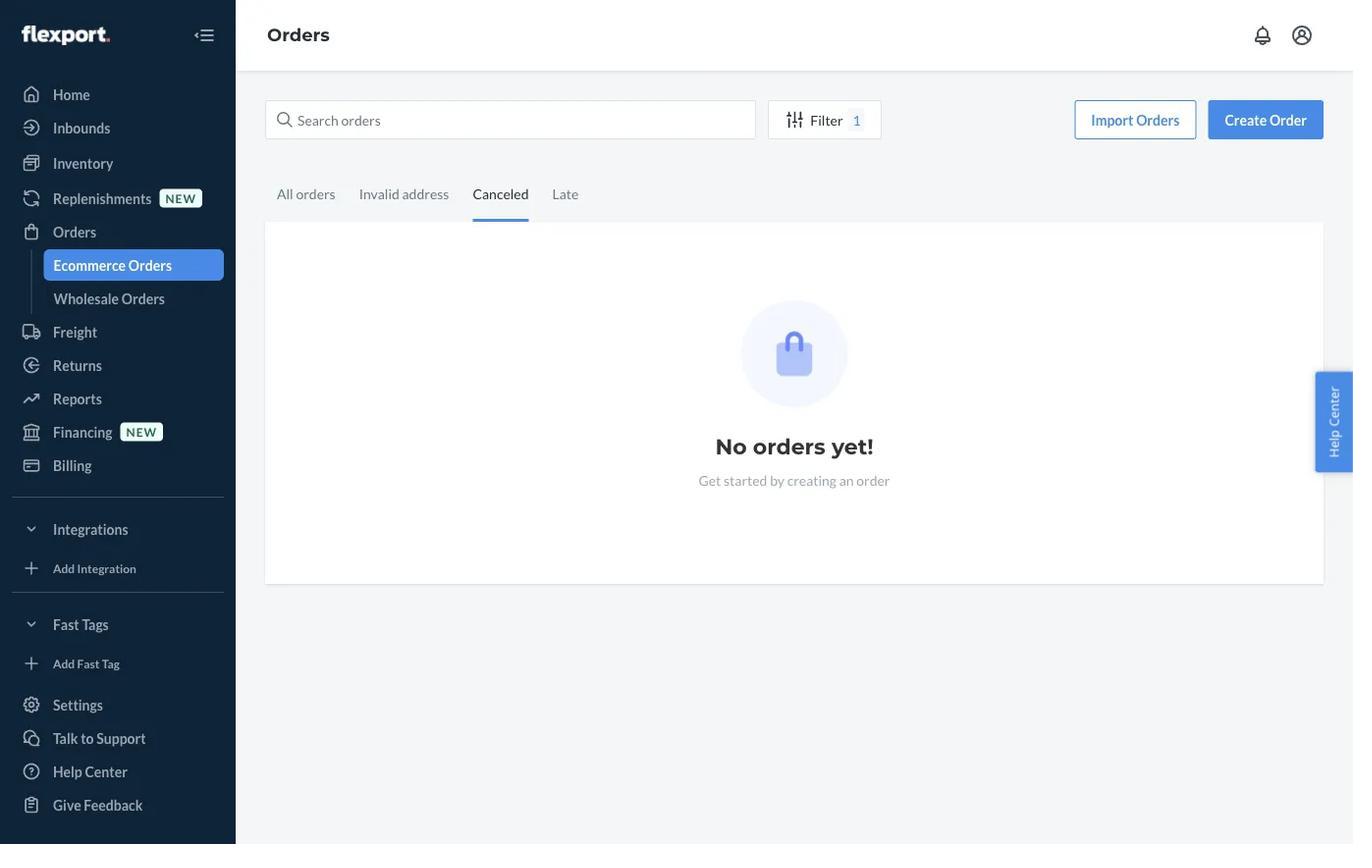 Task type: vqa. For each thing, say whether or not it's contained in the screenshot.
Add
yes



Task type: locate. For each thing, give the bounding box(es) containing it.
new down inventory link
[[165, 191, 196, 205]]

started
[[724, 472, 768, 489]]

0 vertical spatial fast
[[53, 616, 79, 633]]

settings
[[53, 697, 103, 714]]

0 horizontal spatial new
[[126, 425, 157, 439]]

0 horizontal spatial help
[[53, 764, 82, 781]]

fast inside dropdown button
[[53, 616, 79, 633]]

1 vertical spatial help center
[[53, 764, 128, 781]]

fast left tag on the bottom left of the page
[[77, 657, 100, 671]]

0 vertical spatial help
[[1326, 430, 1343, 458]]

get
[[699, 472, 721, 489]]

help
[[1326, 430, 1343, 458], [53, 764, 82, 781]]

open account menu image
[[1291, 24, 1314, 47]]

create
[[1225, 112, 1268, 128]]

flexport logo image
[[22, 26, 110, 45]]

integrations
[[53, 521, 128, 538]]

1 horizontal spatial help center
[[1326, 387, 1343, 458]]

inventory link
[[12, 147, 224, 179]]

center inside 'button'
[[1326, 387, 1343, 427]]

1 horizontal spatial new
[[165, 191, 196, 205]]

get started by creating an order
[[699, 472, 891, 489]]

yet!
[[832, 434, 874, 460]]

integrations button
[[12, 514, 224, 545]]

1 vertical spatial orders link
[[12, 216, 224, 248]]

add fast tag
[[53, 657, 120, 671]]

reports link
[[12, 383, 224, 415]]

invalid
[[359, 185, 400, 202]]

address
[[402, 185, 449, 202]]

close navigation image
[[193, 24, 216, 47]]

0 vertical spatial help center
[[1326, 387, 1343, 458]]

returns
[[53, 357, 102, 374]]

orders up wholesale orders 'link'
[[128, 257, 172, 274]]

home link
[[12, 79, 224, 110]]

new
[[165, 191, 196, 205], [126, 425, 157, 439]]

orders for wholesale orders
[[122, 290, 165, 307]]

talk to support button
[[12, 723, 224, 755]]

create order link
[[1209, 100, 1324, 140]]

order
[[857, 472, 891, 489]]

center
[[1326, 387, 1343, 427], [85, 764, 128, 781]]

0 vertical spatial center
[[1326, 387, 1343, 427]]

ecommerce orders link
[[44, 250, 224, 281]]

to
[[81, 730, 94, 747]]

all
[[277, 185, 293, 202]]

wholesale orders
[[54, 290, 165, 307]]

orders
[[296, 185, 336, 202], [753, 434, 826, 460]]

1 horizontal spatial orders link
[[267, 24, 330, 46]]

filter 1
[[811, 112, 861, 128]]

0 vertical spatial add
[[53, 561, 75, 576]]

help center
[[1326, 387, 1343, 458], [53, 764, 128, 781]]

all orders
[[277, 185, 336, 202]]

1 vertical spatial new
[[126, 425, 157, 439]]

1 horizontal spatial help
[[1326, 430, 1343, 458]]

give feedback button
[[12, 790, 224, 821]]

add inside 'link'
[[53, 561, 75, 576]]

new down reports link
[[126, 425, 157, 439]]

1 horizontal spatial center
[[1326, 387, 1343, 427]]

add
[[53, 561, 75, 576], [53, 657, 75, 671]]

0 vertical spatial new
[[165, 191, 196, 205]]

0 horizontal spatial help center
[[53, 764, 128, 781]]

orders
[[267, 24, 330, 46], [1137, 112, 1180, 128], [53, 224, 96, 240], [128, 257, 172, 274], [122, 290, 165, 307]]

1
[[853, 112, 861, 128]]

orders down ecommerce orders link
[[122, 290, 165, 307]]

orders inside 'link'
[[122, 290, 165, 307]]

orders for ecommerce orders
[[128, 257, 172, 274]]

orders right all
[[296, 185, 336, 202]]

2 add from the top
[[53, 657, 75, 671]]

0 horizontal spatial orders link
[[12, 216, 224, 248]]

orders link
[[267, 24, 330, 46], [12, 216, 224, 248]]

an
[[840, 472, 854, 489]]

1 vertical spatial help
[[53, 764, 82, 781]]

add down fast tags
[[53, 657, 75, 671]]

replenishments
[[53, 190, 152, 207]]

0 vertical spatial orders
[[296, 185, 336, 202]]

add left the integration
[[53, 561, 75, 576]]

1 vertical spatial add
[[53, 657, 75, 671]]

orders up the get started by creating an order
[[753, 434, 826, 460]]

tag
[[102, 657, 120, 671]]

1 add from the top
[[53, 561, 75, 576]]

order
[[1270, 112, 1308, 128]]

orders link up 'search' image
[[267, 24, 330, 46]]

ecommerce
[[54, 257, 126, 274]]

fast left tags
[[53, 616, 79, 633]]

help center inside 'button'
[[1326, 387, 1343, 458]]

orders inside button
[[1137, 112, 1180, 128]]

add integration
[[53, 561, 136, 576]]

1 horizontal spatial orders
[[753, 434, 826, 460]]

orders link up ecommerce orders
[[12, 216, 224, 248]]

feedback
[[84, 797, 143, 814]]

tags
[[82, 616, 109, 633]]

1 vertical spatial fast
[[77, 657, 100, 671]]

orders right import
[[1137, 112, 1180, 128]]

0 horizontal spatial center
[[85, 764, 128, 781]]

billing
[[53, 457, 92, 474]]

0 horizontal spatial orders
[[296, 185, 336, 202]]

1 vertical spatial orders
[[753, 434, 826, 460]]

new for replenishments
[[165, 191, 196, 205]]

fast
[[53, 616, 79, 633], [77, 657, 100, 671]]



Task type: describe. For each thing, give the bounding box(es) containing it.
ecommerce orders
[[54, 257, 172, 274]]

invalid address
[[359, 185, 449, 202]]

empty list image
[[741, 301, 848, 408]]

import
[[1092, 112, 1134, 128]]

help inside 'button'
[[1326, 430, 1343, 458]]

add for add integration
[[53, 561, 75, 576]]

fast tags
[[53, 616, 109, 633]]

support
[[97, 730, 146, 747]]

add fast tag link
[[12, 648, 224, 680]]

reports
[[53, 391, 102, 407]]

creating
[[788, 472, 837, 489]]

add for add fast tag
[[53, 657, 75, 671]]

0 vertical spatial orders link
[[267, 24, 330, 46]]

new for financing
[[126, 425, 157, 439]]

freight
[[53, 324, 97, 340]]

create order
[[1225, 112, 1308, 128]]

financing
[[53, 424, 113, 441]]

search image
[[277, 112, 293, 128]]

Search orders text field
[[265, 100, 756, 140]]

talk
[[53, 730, 78, 747]]

billing link
[[12, 450, 224, 481]]

orders up 'search' image
[[267, 24, 330, 46]]

help center link
[[12, 756, 224, 788]]

canceled
[[473, 185, 529, 202]]

inbounds link
[[12, 112, 224, 143]]

no orders yet!
[[716, 434, 874, 460]]

give feedback
[[53, 797, 143, 814]]

talk to support
[[53, 730, 146, 747]]

returns link
[[12, 350, 224, 381]]

integration
[[77, 561, 136, 576]]

settings link
[[12, 690, 224, 721]]

freight link
[[12, 316, 224, 348]]

fast tags button
[[12, 609, 224, 641]]

no
[[716, 434, 747, 460]]

orders for all
[[296, 185, 336, 202]]

filter
[[811, 112, 843, 128]]

orders for import orders
[[1137, 112, 1180, 128]]

give
[[53, 797, 81, 814]]

help center button
[[1316, 372, 1354, 473]]

wholesale orders link
[[44, 283, 224, 314]]

add integration link
[[12, 553, 224, 585]]

inventory
[[53, 155, 113, 171]]

import orders
[[1092, 112, 1180, 128]]

open notifications image
[[1252, 24, 1275, 47]]

home
[[53, 86, 90, 103]]

1 vertical spatial center
[[85, 764, 128, 781]]

wholesale
[[54, 290, 119, 307]]

inbounds
[[53, 119, 110, 136]]

orders for no
[[753, 434, 826, 460]]

late
[[553, 185, 579, 202]]

import orders button
[[1075, 100, 1197, 140]]

by
[[770, 472, 785, 489]]

orders up the ecommerce
[[53, 224, 96, 240]]



